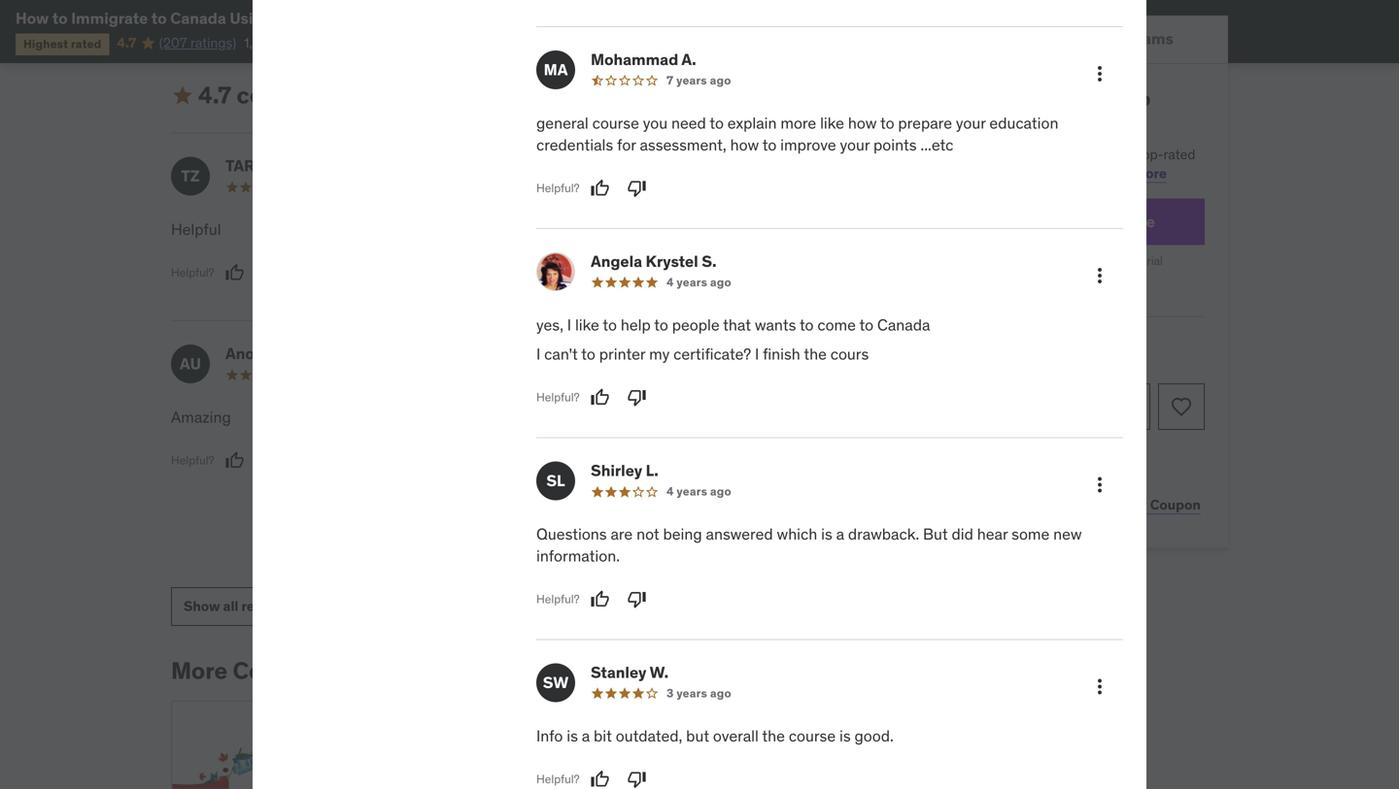 Task type: locate. For each thing, give the bounding box(es) containing it.
1 vertical spatial info
[[648, 473, 675, 493]]

to inside subscribe to udemy's top courses
[[1016, 88, 1035, 112]]

3 years from the top
[[677, 485, 707, 500]]

canada right the come
[[877, 315, 930, 335]]

0 vertical spatial personal
[[1004, 165, 1057, 182]]

1 vertical spatial but
[[686, 727, 709, 747]]

this up 'shirley' on the bottom
[[594, 430, 620, 449]]

ago for angela krystel s.
[[710, 275, 732, 290]]

1 horizontal spatial like
[[820, 113, 844, 133]]

1 horizontal spatial 4.7
[[198, 81, 231, 110]]

rated up learn more link
[[1164, 146, 1196, 163]]

general
[[536, 113, 589, 133]]

ago up info is a bit outdated, but overall the course is good.
[[710, 686, 732, 701]]

highest rated
[[23, 36, 101, 51]]

2 4 from the top
[[667, 485, 674, 500]]

4 down krystel
[[667, 275, 674, 290]]

per
[[1059, 254, 1076, 269]]

2 horizontal spatial and
[[802, 473, 828, 493]]

a inside questions are not being answered which is a drawback. but did hear some new information.
[[836, 525, 844, 545]]

angela
[[591, 252, 642, 271]]

highest
[[23, 36, 68, 51]]

0 vertical spatial rated
[[71, 36, 101, 51]]

course right the
[[556, 408, 603, 428]]

0 vertical spatial some
[[739, 430, 777, 449]]

tarik
[[225, 156, 270, 176]]

of left the our
[[1100, 146, 1112, 163]]

latest
[[606, 473, 645, 493]]

show left all on the left bottom
[[184, 598, 220, 616]]

...etc
[[921, 135, 954, 155]]

0 horizontal spatial how
[[730, 135, 759, 155]]

4.7 for 4.7 course rating
[[198, 81, 231, 110]]

ago down suggest
[[710, 485, 732, 500]]

to inside 'the course is informative but was recorded in 2015 and this could mean that some of the info is outdated. i would suggest to update it for 2020 (with latest info and website links and screenshots).'
[[724, 451, 739, 471]]

the up it
[[798, 430, 821, 449]]

helpful? left the mark review by mohammad a. as helpful image
[[536, 181, 580, 196]]

of up angela krystel s.
[[633, 220, 647, 240]]

ratings)
[[190, 34, 236, 51]]

to left the come
[[800, 315, 814, 335]]

0 horizontal spatial rated
[[71, 36, 101, 51]]

and down it
[[802, 473, 828, 493]]

0 horizontal spatial some
[[739, 430, 777, 449]]

amazing
[[171, 408, 231, 428]]

4.7 course rating
[[198, 81, 384, 110]]

the right finish
[[804, 345, 827, 365]]

but
[[704, 408, 727, 428], [686, 727, 709, 747]]

that left the wants
[[723, 315, 751, 335]]

years down suggest
[[677, 485, 707, 500]]

ago right 7
[[710, 73, 731, 88]]

i up "latest"
[[612, 451, 616, 471]]

ago down s.
[[710, 275, 732, 290]]

helpful? left mark review by tarik z. as helpful icon
[[171, 266, 214, 281]]

express up krystel
[[650, 220, 706, 240]]

0 vertical spatial for
[[617, 135, 636, 155]]

drawback.
[[848, 525, 919, 545]]

show inside show all reviews button
[[184, 598, 220, 616]]

0 horizontal spatial for
[[617, 135, 636, 155]]

3 ago from the top
[[710, 485, 732, 500]]

that inside yes, i like to help to people that wants to come to canada i can't to printer my certificate? i finish the cours
[[723, 315, 751, 335]]

1 horizontal spatial of
[[781, 430, 794, 449]]

personal up $16.58
[[996, 212, 1061, 232]]

0 horizontal spatial like
[[575, 315, 599, 335]]

trial
[[1143, 254, 1163, 269]]

0 horizontal spatial more
[[781, 113, 816, 133]]

info is a bit outdated, but overall the course is good.
[[536, 727, 894, 747]]

0 vertical spatial 4.7
[[117, 34, 136, 51]]

to right help
[[654, 315, 668, 335]]

4.7 down immigrate
[[117, 34, 136, 51]]

1 vertical spatial personal
[[996, 212, 1061, 232]]

1,083
[[244, 34, 277, 51]]

1 horizontal spatial some
[[1012, 525, 1050, 545]]

1 horizontal spatial info
[[824, 430, 851, 449]]

a
[[836, 525, 844, 545], [582, 727, 590, 747]]

1 vertical spatial this
[[594, 430, 620, 449]]

4 for krystel
[[667, 275, 674, 290]]

1 horizontal spatial this
[[946, 146, 969, 163]]

for
[[617, 135, 636, 155], [1101, 212, 1122, 232], [808, 451, 827, 471]]

recorded
[[762, 408, 825, 428]]

course inside general course you need to explain more like how to prepare your education credentials for assessment, how to improve your points ...etc
[[592, 113, 639, 133]]

to up website
[[724, 451, 739, 471]]

good overview of express entry program
[[527, 220, 809, 240]]

like up jani
[[575, 315, 599, 335]]

for right it
[[808, 451, 827, 471]]

2 horizontal spatial for
[[1101, 212, 1122, 232]]

1 horizontal spatial rated
[[1164, 146, 1196, 163]]

more
[[171, 657, 228, 686]]

express up students
[[276, 8, 335, 28]]

1 horizontal spatial your
[[956, 113, 986, 133]]

your left points
[[840, 135, 870, 155]]

canada up (207 ratings)
[[170, 8, 226, 28]]

anonymized
[[225, 344, 317, 364]]

you
[[643, 113, 668, 133]]

not
[[637, 525, 659, 545]]

overview
[[568, 220, 629, 240]]

0 horizontal spatial entry
[[338, 8, 378, 28]]

course left 'good.' in the right of the page
[[789, 727, 836, 747]]

30-day money-back guarantee full lifetime access apply coupon
[[980, 446, 1201, 514]]

4 years ago for l.
[[667, 485, 732, 500]]

yes,
[[536, 315, 564, 335]]

years for w.
[[677, 686, 707, 701]]

4 years ago down s.
[[667, 275, 732, 290]]

good
[[527, 220, 564, 240]]

subscribe
[[921, 88, 1012, 112]]

the
[[804, 345, 827, 365], [798, 430, 821, 449], [762, 727, 785, 747]]

1 vertical spatial canada
[[877, 315, 930, 335]]

stanley
[[591, 663, 647, 683]]

i inside 'the course is informative but was recorded in 2015 and this could mean that some of the info is outdated. i would suggest to update it for 2020 (with latest info and website links and screenshots).'
[[612, 451, 616, 471]]

a right which
[[836, 525, 844, 545]]

1 vertical spatial more
[[1133, 165, 1167, 182]]

personal down plus
[[1004, 165, 1057, 182]]

apply coupon button
[[1106, 486, 1205, 525]]

2 years from the top
[[677, 275, 707, 290]]

0 vertical spatial a
[[836, 525, 844, 545]]

a.
[[682, 50, 696, 70]]

4 years from the top
[[677, 686, 707, 701]]

1 vertical spatial entry
[[710, 220, 747, 240]]

some up update
[[739, 430, 777, 449]]

acres-
[[450, 657, 523, 686]]

helpful? left mark review by mangeshkumar g. as helpful icon
[[527, 266, 570, 281]]

ago
[[710, 73, 731, 88], [710, 275, 732, 290], [710, 485, 732, 500], [710, 686, 732, 701]]

more
[[781, 113, 816, 133], [1133, 165, 1167, 182]]

new
[[1053, 525, 1082, 545]]

4 ago from the top
[[710, 686, 732, 701]]

reviews
[[241, 598, 291, 616]]

being
[[663, 525, 702, 545]]

1 vertical spatial 4
[[667, 485, 674, 500]]

1 horizontal spatial for
[[808, 451, 827, 471]]

learn more link
[[1094, 165, 1167, 182]]

0 vertical spatial this
[[946, 146, 969, 163]]

rated down immigrate
[[71, 36, 101, 51]]

info
[[824, 430, 851, 449], [648, 473, 675, 493]]

the right overall
[[762, 727, 785, 747]]

0 vertical spatial more
[[781, 113, 816, 133]]

show inside show less button
[[171, 14, 208, 32]]

the inside 'the course is informative but was recorded in 2015 and this could mean that some of the info is outdated. i would suggest to update it for 2020 (with latest info and website links and screenshots).'
[[798, 430, 821, 449]]

0 vertical spatial but
[[704, 408, 727, 428]]

1 horizontal spatial a
[[836, 525, 844, 545]]

11,000+
[[1048, 146, 1096, 163]]

2 4 years ago from the top
[[667, 485, 732, 500]]

years right 3
[[677, 686, 707, 701]]

wishlist image
[[1170, 395, 1193, 419]]

1 horizontal spatial canada
[[877, 315, 930, 335]]

0 vertical spatial entry
[[338, 8, 378, 28]]

to up the "education"
[[1016, 88, 1035, 112]]

for inside general course you need to explain more like how to prepare your education credentials for assessment, how to improve your points ...etc
[[617, 135, 636, 155]]

1 vertical spatial that
[[707, 430, 735, 449]]

mark review by shirley l. as unhelpful image
[[627, 590, 647, 610]]

to up (207
[[151, 8, 167, 28]]

1 years from the top
[[676, 73, 707, 88]]

show for show all reviews
[[184, 598, 220, 616]]

is left mark review by angela krystel s. as unhelpful image on the left
[[607, 408, 618, 428]]

0 horizontal spatial express
[[276, 8, 335, 28]]

to
[[52, 8, 68, 28], [151, 8, 167, 28], [1016, 88, 1035, 112], [710, 113, 724, 133], [880, 113, 894, 133], [763, 135, 777, 155], [603, 315, 617, 335], [654, 315, 668, 335], [800, 315, 814, 335], [859, 315, 874, 335], [581, 345, 596, 365], [724, 451, 739, 471]]

that down was
[[707, 430, 735, 449]]

but left was
[[704, 408, 727, 428]]

0 vertical spatial how
[[848, 113, 877, 133]]

mark review by anonymized u. as helpful image
[[225, 451, 244, 471]]

helpful? left 'mark review by jani mc n. as helpful' image
[[527, 540, 570, 556]]

0 horizontal spatial 4.7
[[117, 34, 136, 51]]

teams tab list
[[898, 16, 1228, 64]]

is right the info
[[567, 727, 578, 747]]

how down explain
[[730, 135, 759, 155]]

1 vertical spatial of
[[633, 220, 647, 240]]

0 vertical spatial express
[[276, 8, 335, 28]]

additional actions for review by angela krystel s. image
[[1088, 264, 1112, 287]]

course for 4.7
[[237, 81, 312, 110]]

more up improve
[[781, 113, 816, 133]]

0 horizontal spatial canada
[[170, 8, 226, 28]]

1 vertical spatial show
[[184, 598, 220, 616]]

1 4 from the top
[[667, 275, 674, 290]]

but inside 'the course is informative but was recorded in 2015 and this could mean that some of the info is outdated. i would suggest to update it for 2020 (with latest info and website links and screenshots).'
[[704, 408, 727, 428]]

1 ago from the top
[[710, 73, 731, 88]]

some left new
[[1012, 525, 1050, 545]]

teams button
[[1072, 16, 1228, 62]]

questions are not being answered which is a drawback. but did hear some new information.
[[536, 525, 1082, 567]]

assessment,
[[640, 135, 727, 155]]

immigrate
[[71, 8, 148, 28]]

course down 1,083
[[237, 81, 312, 110]]

1 vertical spatial like
[[575, 315, 599, 335]]

course
[[237, 81, 312, 110], [592, 113, 639, 133], [556, 408, 603, 428], [789, 727, 836, 747]]

but left overall
[[686, 727, 709, 747]]

info down would
[[648, 473, 675, 493]]

2 vertical spatial for
[[808, 451, 827, 471]]

cours
[[831, 345, 869, 365]]

0 horizontal spatial of
[[633, 220, 647, 240]]

4 down suggest
[[667, 485, 674, 500]]

course inside 'the course is informative but was recorded in 2015 and this could mean that some of the info is outdated. i would suggest to update it for 2020 (with latest info and website links and screenshots).'
[[556, 408, 603, 428]]

0 vertical spatial 4
[[667, 275, 674, 290]]

of down recorded
[[781, 430, 794, 449]]

hear
[[977, 525, 1008, 545]]

4.7 right medium icon
[[198, 81, 231, 110]]

using
[[230, 8, 272, 28]]

is right which
[[821, 525, 832, 545]]

this inside get this course, plus 11,000+ of our top-rated courses, with personal plan.
[[946, 146, 969, 163]]

and down suggest
[[678, 473, 704, 493]]

is
[[607, 408, 618, 428], [527, 451, 538, 471], [821, 525, 832, 545], [567, 727, 578, 747], [840, 727, 851, 747]]

xsmall image
[[240, 15, 256, 31]]

entry up rating
[[338, 8, 378, 28]]

some inside questions are not being answered which is a drawback. but did hear some new information.
[[1012, 525, 1050, 545]]

1 vertical spatial some
[[1012, 525, 1050, 545]]

1 4 years ago from the top
[[667, 275, 732, 290]]

0 vertical spatial 4 years ago
[[667, 275, 732, 290]]

0 vertical spatial like
[[820, 113, 844, 133]]

this up courses,
[[946, 146, 969, 163]]

1 vertical spatial how
[[730, 135, 759, 155]]

1 horizontal spatial more
[[1133, 165, 1167, 182]]

a left bit
[[582, 727, 590, 747]]

this inside 'the course is informative but was recorded in 2015 and this could mean that some of the info is outdated. i would suggest to update it for 2020 (with latest info and website links and screenshots).'
[[594, 430, 620, 449]]

0 vertical spatial the
[[804, 345, 827, 365]]

mark review by mangeshkumar g. as helpful image
[[581, 263, 600, 283]]

years down a.
[[676, 73, 707, 88]]

helpful? for the course is informative but was recorded in 2015 and this could mean that some of the info is outdated. i would suggest to update it for 2020 (with latest info and website links and screenshots).
[[527, 540, 570, 556]]

mark review by stanley w. as unhelpful image
[[627, 770, 647, 790]]

1 vertical spatial express
[[650, 220, 706, 240]]

tarik z.
[[225, 156, 288, 176]]

courses
[[921, 113, 992, 137]]

helpful? for good overview of express entry program
[[527, 266, 570, 281]]

like
[[820, 113, 844, 133], [575, 315, 599, 335]]

years down s.
[[677, 275, 707, 290]]

1 vertical spatial your
[[840, 135, 870, 155]]

ago for shirley l.
[[710, 485, 732, 500]]

2 vertical spatial of
[[781, 430, 794, 449]]

4 for l.
[[667, 485, 674, 500]]

mohammad a.
[[591, 50, 696, 70]]

course left you
[[592, 113, 639, 133]]

like up improve
[[820, 113, 844, 133]]

to right the can't at the left top of page
[[581, 345, 596, 365]]

1 vertical spatial a
[[582, 727, 590, 747]]

info down in
[[824, 430, 851, 449]]

and
[[565, 430, 590, 449], [678, 473, 704, 493], [802, 473, 828, 493]]

0 vertical spatial of
[[1100, 146, 1112, 163]]

0 vertical spatial show
[[171, 14, 208, 32]]

0 vertical spatial info
[[824, 430, 851, 449]]

how up points
[[848, 113, 877, 133]]

rated
[[71, 36, 101, 51], [1164, 146, 1196, 163]]

is down 2015
[[527, 451, 538, 471]]

how
[[16, 8, 49, 28]]

0 horizontal spatial info
[[648, 473, 675, 493]]

get this course, plus 11,000+ of our top-rated courses, with personal plan.
[[921, 146, 1196, 182]]

1 vertical spatial for
[[1101, 212, 1122, 232]]

for left the free
[[1101, 212, 1122, 232]]

like inside general course you need to explain more like how to prepare your education credentials for assessment, how to improve your points ...etc
[[820, 113, 844, 133]]

1 vertical spatial rated
[[1164, 146, 1196, 163]]

years
[[676, 73, 707, 88], [677, 275, 707, 290], [677, 485, 707, 500], [677, 686, 707, 701]]

1 vertical spatial the
[[798, 430, 821, 449]]

4.7 for 4.7
[[117, 34, 136, 51]]

learn
[[1094, 165, 1130, 182]]

express
[[276, 8, 335, 28], [650, 220, 706, 240]]

helpful? left mark review by anonymized u. as helpful image
[[171, 453, 214, 468]]

1 vertical spatial 4.7
[[198, 81, 231, 110]]

improve
[[780, 135, 836, 155]]

2 ago from the top
[[710, 275, 732, 290]]

less
[[211, 14, 236, 32]]

helpful? left mark review by shirley l. as helpful image on the left bottom of page
[[536, 592, 580, 607]]

more down top-
[[1133, 165, 1167, 182]]

anonymized u.
[[225, 344, 336, 364]]

0 vertical spatial that
[[723, 315, 751, 335]]

credentials
[[536, 135, 613, 155]]

helpful? left mark review by stanley w. as helpful icon
[[536, 772, 580, 787]]

for up mark review by mohammad a. as unhelpful icon
[[617, 135, 636, 155]]

show up (207 ratings)
[[171, 14, 208, 32]]

but
[[923, 525, 948, 545]]

3 years ago
[[667, 686, 732, 701]]

0 horizontal spatial this
[[594, 430, 620, 449]]

and up outdated.
[[565, 430, 590, 449]]

helpful? for general course you need to explain more like how to prepare your education credentials for assessment, how to improve your points ...etc
[[536, 181, 580, 196]]

our
[[1115, 146, 1135, 163]]

is left 'good.' in the right of the page
[[840, 727, 851, 747]]

2 horizontal spatial of
[[1100, 146, 1112, 163]]

1 vertical spatial 4 years ago
[[667, 485, 732, 500]]

mark review by angela krystel s. as helpful image
[[590, 388, 610, 408]]

tz
[[181, 166, 200, 186]]

was
[[731, 408, 758, 428]]

for inside 'the course is informative but was recorded in 2015 and this could mean that some of the info is outdated. i would suggest to update it for 2020 (with latest info and website links and screenshots).'
[[808, 451, 827, 471]]

your down subscribe
[[956, 113, 986, 133]]

4 years ago down suggest
[[667, 485, 732, 500]]

entry up s.
[[710, 220, 747, 240]]



Task type: vqa. For each thing, say whether or not it's contained in the screenshot.


Task type: describe. For each thing, give the bounding box(es) containing it.
sw
[[543, 673, 569, 693]]

medium image
[[171, 84, 194, 107]]

i left finish
[[755, 345, 759, 365]]

u.
[[321, 344, 336, 364]]

mean
[[665, 430, 704, 449]]

mark review by jani mc n. as unhelpful image
[[618, 538, 637, 558]]

outdated,
[[616, 727, 682, 747]]

finish
[[763, 345, 800, 365]]

screenshots).
[[527, 495, 619, 515]]

that inside 'the course is informative but was recorded in 2015 and this could mean that some of the info is outdated. i would suggest to update it for 2020 (with latest info and website links and screenshots).'
[[707, 430, 735, 449]]

course for the
[[556, 408, 603, 428]]

mark review by mangeshkumar g. as unhelpful image
[[618, 263, 637, 283]]

mark review by mohammad a. as unhelpful image
[[627, 179, 647, 198]]

rated inside get this course, plus 11,000+ of our top-rated courses, with personal plan.
[[1164, 146, 1196, 163]]

courses,
[[921, 165, 972, 182]]

shirley
[[591, 461, 642, 481]]

4 years ago for krystel
[[667, 275, 732, 290]]

mark review by tarik z. as helpful image
[[225, 263, 244, 283]]

rating
[[317, 81, 384, 110]]

1 horizontal spatial and
[[678, 473, 704, 493]]

helpful? for amazing
[[171, 453, 214, 468]]

the inside yes, i like to help to people that wants to come to canada i can't to printer my certificate? i finish the cours
[[804, 345, 827, 365]]

to left help
[[603, 315, 617, 335]]

guarantee
[[1091, 446, 1146, 461]]

jn
[[537, 354, 555, 374]]

mark review by angela krystel s. as unhelpful image
[[627, 388, 647, 408]]

additional actions for review by shirley l. image
[[1088, 474, 1112, 497]]

answered
[[706, 525, 773, 545]]

2 vertical spatial the
[[762, 727, 785, 747]]

of inside get this course, plus 11,000+ of our top-rated courses, with personal plan.
[[1100, 146, 1112, 163]]

mark review by shirley l. as helpful image
[[590, 590, 610, 610]]

years for a.
[[676, 73, 707, 88]]

bit
[[594, 727, 612, 747]]

of inside 'the course is informative but was recorded in 2015 and this could mean that some of the info is outdated. i would suggest to update it for 2020 (with latest info and website links and screenshots).'
[[781, 430, 794, 449]]

people
[[672, 315, 720, 335]]

month
[[1079, 254, 1113, 269]]

i left the can't at the left top of page
[[536, 345, 541, 365]]

z.
[[274, 156, 288, 176]]

7
[[667, 73, 674, 88]]

more inside general course you need to explain more like how to prepare your education credentials for assessment, how to improve your points ...etc
[[781, 113, 816, 133]]

to down explain
[[763, 135, 777, 155]]

jani mc n.
[[581, 344, 655, 364]]

ago for mohammad a.
[[710, 73, 731, 88]]

1 horizontal spatial how
[[848, 113, 877, 133]]

my
[[649, 345, 670, 365]]

jani
[[581, 344, 610, 364]]

to right the come
[[859, 315, 874, 335]]

try personal plan for free link
[[921, 199, 1205, 245]]

years for krystel
[[677, 275, 707, 290]]

website
[[708, 473, 762, 493]]

after
[[1116, 254, 1140, 269]]

did
[[952, 525, 974, 545]]

access
[[1078, 470, 1115, 486]]

get
[[921, 146, 943, 163]]

1 horizontal spatial express
[[650, 220, 706, 240]]

personal inside get this course, plus 11,000+ of our top-rated courses, with personal plan.
[[1004, 165, 1057, 182]]

0 vertical spatial canada
[[170, 8, 226, 28]]

course for general
[[592, 113, 639, 133]]

(207 ratings)
[[159, 34, 236, 51]]

info
[[536, 727, 563, 747]]

additional actions for review by stanley w. image
[[1088, 676, 1112, 699]]

1,083 students
[[244, 34, 334, 51]]

starting at $16.58 per month after trial cancel anytime
[[963, 254, 1163, 293]]

mark review by stanley w. as helpful image
[[590, 770, 610, 790]]

n.
[[639, 344, 655, 364]]

show all reviews button
[[171, 588, 304, 627]]

courses
[[233, 657, 323, 686]]

years for l.
[[677, 485, 707, 500]]

udemy's
[[1039, 88, 1116, 112]]

0 vertical spatial your
[[956, 113, 986, 133]]

plan.
[[1061, 165, 1091, 182]]

certificate?
[[673, 345, 751, 365]]

starting
[[963, 254, 1005, 269]]

apply
[[1110, 497, 1147, 514]]

0 horizontal spatial and
[[565, 430, 590, 449]]

suggest
[[665, 451, 721, 471]]

krystel
[[646, 252, 698, 271]]

1 horizontal spatial entry
[[710, 220, 747, 240]]

2015
[[527, 430, 561, 449]]

links
[[766, 473, 798, 493]]

0 horizontal spatial your
[[840, 135, 870, 155]]

2020
[[527, 473, 565, 493]]

(207
[[159, 34, 187, 51]]

can't
[[544, 345, 578, 365]]

additional actions for review by mohammad a. image
[[1088, 62, 1112, 86]]

show for show less
[[171, 14, 208, 32]]

money-
[[1022, 446, 1062, 461]]

helpful? for info is a bit outdated, but overall the course is good.
[[536, 772, 580, 787]]

show all reviews
[[184, 598, 291, 616]]

need
[[671, 113, 706, 133]]

ago for stanley w.
[[710, 686, 732, 701]]

to up points
[[880, 113, 894, 133]]

cancel
[[1023, 278, 1059, 293]]

are
[[611, 525, 633, 545]]

more courses by deanne acres-lans
[[171, 657, 574, 686]]

0 horizontal spatial a
[[582, 727, 590, 747]]

deanne
[[361, 657, 445, 686]]

plus
[[1020, 146, 1045, 163]]

with
[[975, 165, 1001, 182]]

show less
[[171, 14, 236, 32]]

sl
[[546, 471, 565, 491]]

at
[[1008, 254, 1018, 269]]

canada inside yes, i like to help to people that wants to come to canada i can't to printer my certificate? i finish the cours
[[877, 315, 930, 335]]

try personal plan for free
[[971, 212, 1155, 232]]

which
[[777, 525, 817, 545]]

(with
[[568, 473, 602, 493]]

points
[[874, 135, 917, 155]]

day
[[999, 446, 1019, 461]]

top
[[1120, 88, 1151, 112]]

for inside try personal plan for free link
[[1101, 212, 1122, 232]]

it
[[795, 451, 804, 471]]

is inside questions are not being answered which is a drawback. but did hear some new information.
[[821, 525, 832, 545]]

helpful? up the
[[536, 390, 580, 405]]

plan
[[1065, 212, 1098, 232]]

some inside 'the course is informative but was recorded in 2015 and this could mean that some of the info is outdated. i would suggest to update it for 2020 (with latest info and website links and screenshots).'
[[739, 430, 777, 449]]

in
[[828, 408, 841, 428]]

au
[[180, 354, 201, 374]]

s.
[[702, 252, 717, 271]]

program
[[750, 220, 809, 240]]

could
[[623, 430, 661, 449]]

helpful? for questions are not being answered which is a drawback. but did hear some new information.
[[536, 592, 580, 607]]

free
[[1126, 212, 1155, 232]]

to right need on the top
[[710, 113, 724, 133]]

help
[[621, 315, 651, 335]]

to up highest rated
[[52, 8, 68, 28]]

like inside yes, i like to help to people that wants to come to canada i can't to printer my certificate? i finish the cours
[[575, 315, 599, 335]]

top-
[[1138, 146, 1164, 163]]

full
[[1011, 470, 1030, 486]]

lifetime
[[1033, 470, 1075, 486]]

mark review by jani mc n. as helpful image
[[581, 538, 600, 558]]

subscribe to udemy's top courses
[[921, 88, 1151, 137]]

30-
[[980, 446, 999, 461]]

teams
[[1126, 29, 1174, 48]]

helpful? for helpful
[[171, 266, 214, 281]]

the
[[527, 408, 553, 428]]

i right yes,
[[567, 315, 571, 335]]

mark review by mohammad a. as helpful image
[[590, 179, 610, 198]]

general course you need to explain more like how to prepare your education credentials for assessment, how to improve your points ...etc
[[536, 113, 1059, 155]]

7 years ago
[[667, 73, 731, 88]]



